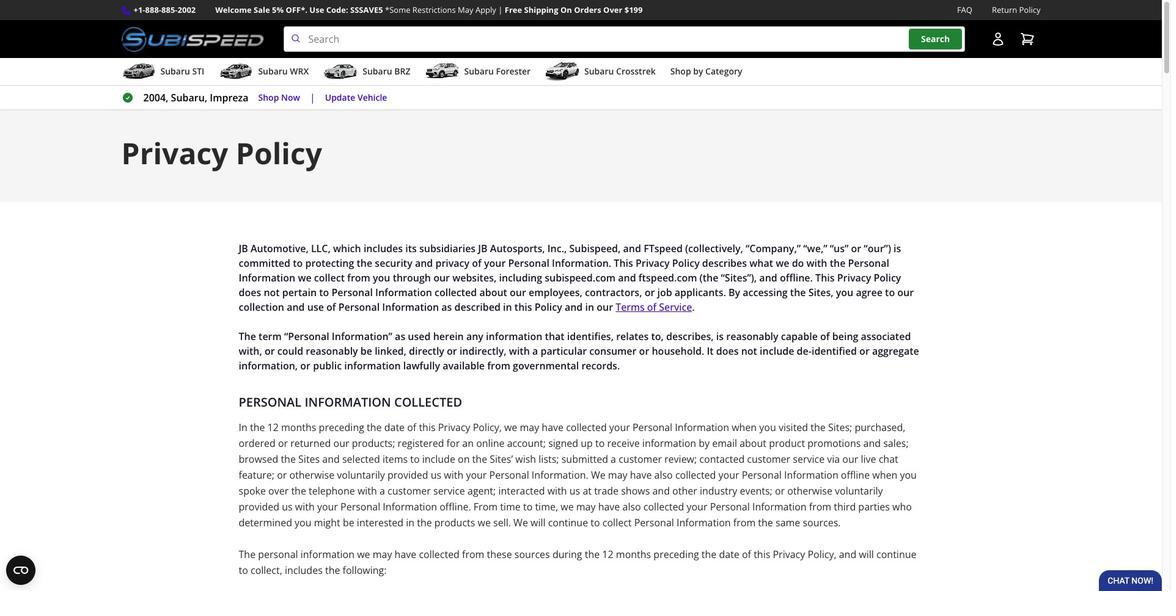 Task type: describe. For each thing, give the bounding box(es) containing it.
not inside the term "personal information" as used herein any information that identifies, relates to, describes, is reasonably capable of being associated with, or could reasonably be linked, directly or indirectly, with a particular consumer or household. it does not include de-identified or aggregate information, or public information lawfully available from governmental records.
[[741, 345, 758, 358]]

llc,
[[311, 242, 331, 256]]

"personal
[[284, 330, 329, 344]]

and up through
[[415, 257, 433, 270]]

continue inside in the 12 months preceding the date of this privacy policy, we may have collected your personal information when you visited the sites; purchased, ordered or returned our products; registered for an online account; signed up to receive information by email about product promotions and sales; browsed the sites and selected items to include on the sites' wish lists; submitted a customer review; contacted customer service via our live chat feature; or otherwise voluntarily provided us with your personal information. we may have also collected your personal information offline when you spoke over the telephone with a customer service agent; interacted with us at trade shows and other industry events; or otherwise voluntarily provided us with your personal information offline. from time to time, we may have also collected your personal information from third parties who determined you might be interested in the products we sell. we will continue to collect personal information from the same sources.
[[548, 517, 588, 530]]

"sites"),
[[721, 272, 757, 285]]

time,
[[535, 501, 558, 514]]

relates
[[616, 330, 649, 344]]

1 horizontal spatial reasonably
[[727, 330, 779, 344]]

885-
[[161, 4, 178, 15]]

offline. inside in the 12 months preceding the date of this privacy policy, we may have collected your personal information when you visited the sites; purchased, ordered or returned our products; registered for an online account; signed up to receive information by email about product promotions and sales; browsed the sites and selected items to include on the sites' wish lists; submitted a customer review; contacted customer service via our live chat feature; or otherwise voluntarily provided us with your personal information. we may have also collected your personal information offline when you spoke over the telephone with a customer service agent; interacted with us at trade shows and other industry events; or otherwise voluntarily provided us with your personal information offline. from time to time, we may have also collected your personal information from third parties who determined you might be interested in the products we sell. we will continue to collect personal information from the same sources.
[[440, 501, 471, 514]]

return
[[992, 4, 1018, 15]]

jb automotive, llc, which includes its subsidiaries jb autosports, inc., subispeed, and ftspeed (collectively, "company," "we," "us" or "our") is committed to protecting the security and privacy of your personal information. this privacy policy describes what we do with the personal information we collect from you through our websites, including subispeed.com and ftspeed.com (the "sites"), and offline. this privacy policy does not pertain to personal information collected about our employees, contractors, or job applicants. by accessing the sites, you agree to our collection and use of personal information as described in this policy and in our
[[239, 242, 914, 314]]

forester
[[496, 66, 531, 77]]

items
[[383, 453, 408, 467]]

could
[[277, 345, 303, 358]]

of inside in the 12 months preceding the date of this privacy policy, we may have collected your personal information when you visited the sites; purchased, ordered or returned our products; registered for an online account; signed up to receive information by email about product promotions and sales; browsed the sites and selected items to include on the sites' wish lists; submitted a customer review; contacted customer service via our live chat feature; or otherwise voluntarily provided us with your personal information. we may have also collected your personal information offline when you spoke over the telephone with a customer service agent; interacted with us at trade shows and other industry events; or otherwise voluntarily provided us with your personal information offline. from time to time, we may have also collected your personal information from third parties who determined you might be interested in the products we sell. we will continue to collect personal information from the same sources.
[[407, 421, 417, 435]]

"us"
[[830, 242, 849, 256]]

you up product
[[760, 421, 776, 435]]

these
[[487, 549, 512, 562]]

or right the ordered on the bottom left of the page
[[278, 437, 288, 451]]

does inside jb automotive, llc, which includes its subsidiaries jb autosports, inc., subispeed, and ftspeed (collectively, "company," "we," "us" or "our") is committed to protecting the security and privacy of your personal information. this privacy policy describes what we do with the personal information we collect from you through our websites, including subispeed.com and ftspeed.com (the "sites"), and offline. this privacy policy does not pertain to personal information collected about our employees, contractors, or job applicants. by accessing the sites, you agree to our collection and use of personal information as described in this policy and in our
[[239, 286, 261, 300]]

0 horizontal spatial service
[[434, 485, 465, 498]]

0 vertical spatial otherwise
[[290, 469, 335, 483]]

0 vertical spatial provided
[[388, 469, 428, 483]]

websites,
[[453, 272, 497, 285]]

collected up up
[[566, 421, 607, 435]]

through
[[393, 272, 431, 285]]

personal
[[239, 394, 302, 411]]

privacy policy
[[121, 133, 322, 173]]

and down employees,
[[565, 301, 583, 314]]

subaru,
[[171, 91, 207, 105]]

what
[[750, 257, 774, 270]]

to right agree
[[885, 286, 895, 300]]

.
[[692, 301, 695, 314]]

or down associated
[[860, 345, 870, 358]]

an
[[462, 437, 474, 451]]

is inside jb automotive, llc, which includes its subsidiaries jb autosports, inc., subispeed, and ftspeed (collectively, "company," "we," "us" or "our") is committed to protecting the security and privacy of your personal information. this privacy policy describes what we do with the personal information we collect from you through our websites, including subispeed.com and ftspeed.com (the "sites"), and offline. this privacy policy does not pertain to personal information collected about our employees, contractors, or job applicants. by accessing the sites, you agree to our collection and use of personal information as described in this policy and in our
[[894, 242, 902, 256]]

personal information collected
[[239, 394, 462, 411]]

or right "us"
[[851, 242, 862, 256]]

following:
[[343, 564, 387, 578]]

or right the events;
[[775, 485, 785, 498]]

describes
[[702, 257, 747, 270]]

information inside in the 12 months preceding the date of this privacy policy, we may have collected your personal information when you visited the sites; purchased, ordered or returned our products; registered for an online account; signed up to receive information by email about product promotions and sales; browsed the sites and selected items to include on the sites' wish lists; submitted a customer review; contacted customer service via our live chat feature; or otherwise voluntarily provided us with your personal information. we may have also collected your personal information offline when you spoke over the telephone with a customer service agent; interacted with us at trade shows and other industry events; or otherwise voluntarily provided us with your personal information offline. from time to time, we may have also collected your personal information from third parties who determined you might be interested in the products we sell. we will continue to collect personal information from the same sources.
[[643, 437, 697, 451]]

2 horizontal spatial us
[[570, 485, 580, 498]]

as inside the term "personal information" as used herein any information that identifies, relates to, describes, is reasonably capable of being associated with, or could reasonably be linked, directly or indirectly, with a particular consumer or household. it does not include de-identified or aggregate information, or public information lawfully available from governmental records.
[[395, 330, 406, 344]]

sssave5
[[350, 4, 383, 15]]

0 horizontal spatial we
[[514, 517, 528, 530]]

search input field
[[283, 26, 965, 52]]

update vehicle button
[[325, 91, 387, 105]]

1 horizontal spatial we
[[591, 469, 606, 483]]

+1-888-885-2002
[[134, 4, 196, 15]]

feature;
[[239, 469, 275, 483]]

with,
[[239, 345, 262, 358]]

any
[[466, 330, 484, 344]]

with down selected
[[358, 485, 377, 498]]

lists;
[[539, 453, 559, 467]]

have up shows
[[630, 469, 652, 483]]

personal down 'protecting'
[[332, 286, 373, 300]]

terms
[[616, 301, 645, 314]]

sales;
[[884, 437, 909, 451]]

ftspeed.com
[[639, 272, 697, 285]]

collect inside jb automotive, llc, which includes its subsidiaries jb autosports, inc., subispeed, and ftspeed (collectively, "company," "we," "us" or "our") is committed to protecting the security and privacy of your personal information. this privacy policy describes what we do with the personal information we collect from you through our websites, including subispeed.com and ftspeed.com (the "sites"), and offline. this privacy policy does not pertain to personal information collected about our employees, contractors, or job applicants. by accessing the sites, you agree to our collection and use of personal information as described in this policy and in our
[[314, 272, 345, 285]]

our right agree
[[898, 286, 914, 300]]

2 vertical spatial us
[[282, 501, 293, 514]]

our down privacy at the top
[[434, 272, 450, 285]]

autosports,
[[490, 242, 545, 256]]

faq
[[957, 4, 973, 15]]

which
[[333, 242, 361, 256]]

subaru crosstrek
[[585, 66, 656, 77]]

from up sources.
[[809, 501, 832, 514]]

telephone
[[309, 485, 355, 498]]

update
[[325, 92, 355, 103]]

subaru sti button
[[121, 61, 204, 85]]

lawfully
[[403, 360, 440, 373]]

5%
[[272, 4, 284, 15]]

or down could
[[300, 360, 311, 373]]

personal down shows
[[634, 517, 674, 530]]

up
[[581, 437, 593, 451]]

with down on
[[444, 469, 464, 483]]

your up agent;
[[466, 469, 487, 483]]

time
[[500, 501, 521, 514]]

0 horizontal spatial this
[[614, 257, 633, 270]]

ordered
[[239, 437, 276, 451]]

to up use
[[319, 286, 329, 300]]

offline
[[841, 469, 870, 483]]

1 vertical spatial this
[[816, 272, 835, 285]]

welcome
[[215, 4, 252, 15]]

about inside in the 12 months preceding the date of this privacy policy, we may have collected your personal information when you visited the sites; purchased, ordered or returned our products; registered for an online account; signed up to receive information by email about product promotions and sales; browsed the sites and selected items to include on the sites' wish lists; submitted a customer review; contacted customer service via our live chat feature; or otherwise voluntarily provided us with your personal information. we may have also collected your personal information offline when you spoke over the telephone with a customer service agent; interacted with us at trade shows and other industry events; or otherwise voluntarily provided us with your personal information offline. from time to time, we may have also collected your personal information from third parties who determined you might be interested in the products we sell. we will continue to collect personal information from the same sources.
[[740, 437, 767, 451]]

shop now
[[258, 92, 300, 103]]

collected inside the personal information we may have collected from these sources during the 12 months preceding the date of this privacy policy, and will continue to collect, includes the following:
[[419, 549, 460, 562]]

to down interacted
[[523, 501, 533, 514]]

you left might
[[295, 517, 312, 530]]

sites,
[[809, 286, 834, 300]]

subaru forester button
[[425, 61, 531, 85]]

1 jb from the left
[[239, 242, 248, 256]]

does inside the term "personal information" as used herein any information that identifies, relates to, describes, is reasonably capable of being associated with, or could reasonably be linked, directly or indirectly, with a particular consumer or household. it does not include de-identified or aggregate information, or public information lawfully available from governmental records.
[[716, 345, 739, 358]]

and up live
[[864, 437, 881, 451]]

in inside in the 12 months preceding the date of this privacy policy, we may have collected your personal information when you visited the sites; purchased, ordered or returned our products; registered for an online account; signed up to receive information by email about product promotions and sales; browsed the sites and selected items to include on the sites' wish lists; submitted a customer review; contacted customer service via our live chat feature; or otherwise voluntarily provided us with your personal information. we may have also collected your personal information offline when you spoke over the telephone with a customer service agent; interacted with us at trade shows and other industry events; or otherwise voluntarily provided us with your personal information offline. from time to time, we may have also collected your personal information from third parties who determined you might be interested in the products we sell. we will continue to collect personal information from the same sources.
[[406, 517, 415, 530]]

brz
[[395, 66, 411, 77]]

about inside jb automotive, llc, which includes its subsidiaries jb autosports, inc., subispeed, and ftspeed (collectively, "company," "we," "us" or "our") is committed to protecting the security and privacy of your personal information. this privacy policy describes what we do with the personal information we collect from you through our websites, including subispeed.com and ftspeed.com (the "sites"), and offline. this privacy policy does not pertain to personal information collected about our employees, contractors, or job applicants. by accessing the sites, you agree to our collection and use of personal information as described in this policy and in our
[[480, 286, 507, 300]]

1 horizontal spatial in
[[503, 301, 512, 314]]

a subaru brz thumbnail image image
[[324, 62, 358, 81]]

may up trade
[[608, 469, 628, 483]]

determined
[[239, 517, 292, 530]]

contractors,
[[585, 286, 642, 300]]

may up account;
[[520, 421, 539, 435]]

personal up information"
[[339, 301, 380, 314]]

have down trade
[[598, 501, 620, 514]]

personal down "our")
[[848, 257, 890, 270]]

who
[[893, 501, 912, 514]]

to right up
[[596, 437, 605, 451]]

describes,
[[667, 330, 714, 344]]

collected down other
[[644, 501, 684, 514]]

1 vertical spatial when
[[873, 469, 898, 483]]

subispeed logo image
[[121, 26, 264, 52]]

we left do
[[776, 257, 790, 270]]

subaru wrx
[[258, 66, 309, 77]]

"company,"
[[746, 242, 801, 256]]

account;
[[507, 437, 546, 451]]

and right sites
[[322, 453, 340, 467]]

particular
[[541, 345, 587, 358]]

or down the herein
[[447, 345, 457, 358]]

associated
[[861, 330, 911, 344]]

collect,
[[251, 564, 282, 578]]

collected inside jb automotive, llc, which includes its subsidiaries jb autosports, inc., subispeed, and ftspeed (collectively, "company," "we," "us" or "our") is committed to protecting the security and privacy of your personal information. this privacy policy describes what we do with the personal information we collect from you through our websites, including subispeed.com and ftspeed.com (the "sites"), and offline. this privacy policy does not pertain to personal information collected about our employees, contractors, or job applicants. by accessing the sites, you agree to our collection and use of personal information as described in this policy and in our
[[435, 286, 477, 300]]

2 jb from the left
[[478, 242, 488, 256]]

and left ftspeed
[[623, 242, 641, 256]]

spoke
[[239, 485, 266, 498]]

personal up the events;
[[742, 469, 782, 483]]

to down registered
[[410, 453, 420, 467]]

0 vertical spatial voluntarily
[[337, 469, 385, 483]]

subispeed,
[[570, 242, 621, 256]]

collected up other
[[676, 469, 716, 483]]

and inside the personal information we may have collected from these sources during the 12 months preceding the date of this privacy policy, and will continue to collect, includes the following:
[[839, 549, 857, 562]]

information down linked,
[[344, 360, 401, 373]]

governmental
[[513, 360, 579, 373]]

you up who
[[900, 469, 917, 483]]

information inside the personal information we may have collected from these sources during the 12 months preceding the date of this privacy policy, and will continue to collect, includes the following:
[[301, 549, 355, 562]]

continue inside the personal information we may have collected from these sources during the 12 months preceding the date of this privacy policy, and will continue to collect, includes the following:
[[877, 549, 917, 562]]

include inside the term "personal information" as used herein any information that identifies, relates to, describes, is reasonably capable of being associated with, or could reasonably be linked, directly or indirectly, with a particular consumer or household. it does not include de-identified or aggregate information, or public information lawfully available from governmental records.
[[760, 345, 795, 358]]

a subaru wrx thumbnail image image
[[219, 62, 253, 81]]

it
[[707, 345, 714, 358]]

1 vertical spatial provided
[[239, 501, 279, 514]]

0 vertical spatial service
[[793, 453, 825, 467]]

policy down employees,
[[535, 301, 562, 314]]

to down automotive,
[[293, 257, 303, 270]]

or down term
[[265, 345, 275, 358]]

subsidiaries
[[419, 242, 476, 256]]

sites'
[[490, 453, 513, 467]]

1 vertical spatial otherwise
[[788, 485, 833, 498]]

"our")
[[864, 242, 891, 256]]

1 horizontal spatial also
[[655, 469, 673, 483]]

crosstrek
[[616, 66, 656, 77]]

subaru brz button
[[324, 61, 411, 85]]

shows
[[621, 485, 650, 498]]

information. inside jb automotive, llc, which includes its subsidiaries jb autosports, inc., subispeed, and ftspeed (collectively, "company," "we," "us" or "our") is committed to protecting the security and privacy of your personal information. this privacy policy describes what we do with the personal information we collect from you through our websites, including subispeed.com and ftspeed.com (the "sites"), and offline. this privacy policy does not pertain to personal information collected about our employees, contractors, or job applicants. by accessing the sites, you agree to our collection and use of personal information as described in this policy and in our
[[552, 257, 612, 270]]

search button
[[909, 29, 963, 49]]

to inside the personal information we may have collected from these sources during the 12 months preceding the date of this privacy policy, and will continue to collect, includes the following:
[[239, 564, 248, 578]]

receive
[[607, 437, 640, 451]]

from down the events;
[[734, 517, 756, 530]]

we up account;
[[504, 421, 517, 435]]

2004, subaru, impreza
[[143, 91, 249, 105]]

our down "contractors,"
[[597, 301, 613, 314]]

submitted
[[562, 453, 608, 467]]

might
[[314, 517, 340, 530]]

information
[[305, 394, 391, 411]]

from
[[474, 501, 498, 514]]

returned
[[291, 437, 331, 451]]

date inside the personal information we may have collected from these sources during the 12 months preceding the date of this privacy policy, and will continue to collect, includes the following:
[[719, 549, 740, 562]]

in
[[239, 421, 248, 435]]

you right the sites,
[[836, 286, 854, 300]]

our up selected
[[334, 437, 349, 451]]

inc.,
[[548, 242, 567, 256]]

personal down industry
[[710, 501, 750, 514]]

and left other
[[653, 485, 670, 498]]

0 horizontal spatial customer
[[388, 485, 431, 498]]

from inside jb automotive, llc, which includes its subsidiaries jb autosports, inc., subispeed, and ftspeed (collectively, "company," "we," "us" or "our") is committed to protecting the security and privacy of your personal information. this privacy policy describes what we do with the personal information we collect from you through our websites, including subispeed.com and ftspeed.com (the "sites"), and offline. this privacy policy does not pertain to personal information collected about our employees, contractors, or job applicants. by accessing the sites, you agree to our collection and use of personal information as described in this policy and in our
[[347, 272, 370, 285]]

policy up agree
[[874, 272, 902, 285]]

policy up ftspeed.com
[[672, 257, 700, 270]]

with inside the term "personal information" as used herein any information that identifies, relates to, describes, is reasonably capable of being associated with, or could reasonably be linked, directly or indirectly, with a particular consumer or household. it does not include de-identified or aggregate information, or public information lawfully available from governmental records.
[[509, 345, 530, 358]]

policy, inside in the 12 months preceding the date of this privacy policy, we may have collected your personal information when you visited the sites; purchased, ordered or returned our products; registered for an online account; signed up to receive information by email about product promotions and sales; browsed the sites and selected items to include on the sites' wish lists; submitted a customer review; contacted customer service via our live chat feature; or otherwise voluntarily provided us with your personal information. we may have also collected your personal information offline when you spoke over the telephone with a customer service agent; interacted with us at trade shows and other industry events; or otherwise voluntarily provided us with your personal information offline. from time to time, we may have also collected your personal information from third parties who determined you might be interested in the products we sell. we will continue to collect personal information from the same sources.
[[473, 421, 502, 435]]

or down the 'relates'
[[639, 345, 650, 358]]

2 horizontal spatial customer
[[747, 453, 791, 467]]

will inside in the 12 months preceding the date of this privacy policy, we may have collected your personal information when you visited the sites; purchased, ordered or returned our products; registered for an online account; signed up to receive information by email about product promotions and sales; browsed the sites and selected items to include on the sites' wish lists; submitted a customer review; contacted customer service via our live chat feature; or otherwise voluntarily provided us with your personal information. we may have also collected your personal information offline when you spoke over the telephone with a customer service agent; interacted with us at trade shows and other industry events; or otherwise voluntarily provided us with your personal information offline. from time to time, we may have also collected your personal information from third parties who determined you might be interested in the products we sell. we will continue to collect personal information from the same sources.
[[531, 517, 546, 530]]

may down at
[[576, 501, 596, 514]]

we down from
[[478, 517, 491, 530]]

0 horizontal spatial |
[[310, 91, 315, 105]]

2002
[[178, 4, 196, 15]]

button image
[[991, 32, 1006, 47]]

shop by category button
[[671, 61, 743, 85]]

including
[[499, 272, 542, 285]]

includes inside the personal information we may have collected from these sources during the 12 months preceding the date of this privacy policy, and will continue to collect, includes the following:
[[285, 564, 323, 578]]

and up "contractors,"
[[618, 272, 636, 285]]

0 horizontal spatial reasonably
[[306, 345, 358, 358]]

2 horizontal spatial a
[[611, 453, 616, 467]]

your up might
[[317, 501, 338, 514]]

your down contacted
[[719, 469, 740, 483]]

privacy down ftspeed
[[636, 257, 670, 270]]

2 vertical spatial a
[[380, 485, 385, 498]]

1 horizontal spatial us
[[431, 469, 442, 483]]



Task type: locate. For each thing, give the bounding box(es) containing it.
reasonably
[[727, 330, 779, 344], [306, 345, 358, 358]]

category
[[706, 66, 743, 77]]

purchased,
[[855, 421, 906, 435]]

information
[[239, 272, 295, 285], [375, 286, 432, 300], [382, 301, 439, 314], [675, 421, 729, 435], [784, 469, 839, 483], [383, 501, 437, 514], [753, 501, 807, 514], [677, 517, 731, 530]]

policy right return
[[1020, 4, 1041, 15]]

our
[[434, 272, 450, 285], [510, 286, 526, 300], [898, 286, 914, 300], [597, 301, 613, 314], [334, 437, 349, 451], [843, 453, 859, 467]]

0 horizontal spatial months
[[281, 421, 316, 435]]

over
[[604, 4, 623, 15]]

will
[[531, 517, 546, 530], [859, 549, 874, 562]]

collected
[[435, 286, 477, 300], [566, 421, 607, 435], [676, 469, 716, 483], [644, 501, 684, 514], [419, 549, 460, 562]]

preceding inside in the 12 months preceding the date of this privacy policy, we may have collected your personal information when you visited the sites; purchased, ordered or returned our products; registered for an online account; signed up to receive information by email about product promotions and sales; browsed the sites and selected items to include on the sites' wish lists; submitted a customer review; contacted customer service via our live chat feature; or otherwise voluntarily provided us with your personal information. we may have also collected your personal information offline when you spoke over the telephone with a customer service agent; interacted with us at trade shows and other industry events; or otherwise voluntarily provided us with your personal information offline. from time to time, we may have also collected your personal information from third parties who determined you might be interested in the products we sell. we will continue to collect personal information from the same sources.
[[319, 421, 364, 435]]

your inside jb automotive, llc, which includes its subsidiaries jb autosports, inc., subispeed, and ftspeed (collectively, "company," "we," "us" or "our") is committed to protecting the security and privacy of your personal information. this privacy policy describes what we do with the personal information we collect from you through our websites, including subispeed.com and ftspeed.com (the "sites"), and offline. this privacy policy does not pertain to personal information collected about our employees, contractors, or job applicants. by accessing the sites, you agree to our collection and use of personal information as described in this policy and in our
[[484, 257, 506, 270]]

policy, down sources.
[[808, 549, 837, 562]]

with down "we,"
[[807, 257, 828, 270]]

subaru for subaru wrx
[[258, 66, 288, 77]]

we right sell.
[[514, 517, 528, 530]]

collect inside in the 12 months preceding the date of this privacy policy, we may have collected your personal information when you visited the sites; purchased, ordered or returned our products; registered for an online account; signed up to receive information by email about product promotions and sales; browsed the sites and selected items to include on the sites' wish lists; submitted a customer review; contacted customer service via our live chat feature; or otherwise voluntarily provided us with your personal information. we may have also collected your personal information offline when you spoke over the telephone with a customer service agent; interacted with us at trade shows and other industry events; or otherwise voluntarily provided us with your personal information offline. from time to time, we may have also collected your personal information from third parties who determined you might be interested in the products we sell. we will continue to collect personal information from the same sources.
[[603, 517, 632, 530]]

have
[[542, 421, 564, 435], [630, 469, 652, 483], [598, 501, 620, 514], [395, 549, 417, 562]]

shop for shop now
[[258, 92, 279, 103]]

0 horizontal spatial offline.
[[440, 501, 471, 514]]

us down registered
[[431, 469, 442, 483]]

our up offline
[[843, 453, 859, 467]]

preceding inside the personal information we may have collected from these sources during the 12 months preceding the date of this privacy policy, and will continue to collect, includes the following:
[[654, 549, 699, 562]]

0 horizontal spatial in
[[406, 517, 415, 530]]

a inside the term "personal information" as used herein any information that identifies, relates to, describes, is reasonably capable of being associated with, or could reasonably be linked, directly or indirectly, with a particular consumer or household. it does not include de-identified or aggregate information, or public information lawfully available from governmental records.
[[533, 345, 538, 358]]

have up signed
[[542, 421, 564, 435]]

does right it
[[716, 345, 739, 358]]

about up described
[[480, 286, 507, 300]]

when
[[732, 421, 757, 435], [873, 469, 898, 483]]

1 vertical spatial include
[[422, 453, 455, 467]]

shop for shop by category
[[671, 66, 691, 77]]

the inside the term "personal information" as used herein any information that identifies, relates to, describes, is reasonably capable of being associated with, or could reasonably be linked, directly or indirectly, with a particular consumer or household. it does not include de-identified or aggregate information, or public information lawfully available from governmental records.
[[239, 330, 256, 344]]

personal up interested
[[341, 501, 380, 514]]

from inside the personal information we may have collected from these sources during the 12 months preceding the date of this privacy policy, and will continue to collect, includes the following:
[[462, 549, 485, 562]]

us
[[431, 469, 442, 483], [570, 485, 580, 498], [282, 501, 293, 514]]

0 horizontal spatial does
[[239, 286, 261, 300]]

1 horizontal spatial when
[[873, 469, 898, 483]]

policy, up online
[[473, 421, 502, 435]]

interacted
[[499, 485, 545, 498]]

1 vertical spatial policy,
[[808, 549, 837, 562]]

policy, inside the personal information we may have collected from these sources during the 12 months preceding the date of this privacy policy, and will continue to collect, includes the following:
[[808, 549, 837, 562]]

shop left category
[[671, 66, 691, 77]]

1 horizontal spatial voluntarily
[[835, 485, 883, 498]]

provided down items
[[388, 469, 428, 483]]

service
[[793, 453, 825, 467], [434, 485, 465, 498]]

our down including
[[510, 286, 526, 300]]

and down pertain
[[287, 301, 305, 314]]

information.
[[552, 257, 612, 270], [532, 469, 589, 483]]

include inside in the 12 months preceding the date of this privacy policy, we may have collected your personal information when you visited the sites; purchased, ordered or returned our products; registered for an online account; signed up to receive information by email about product promotions and sales; browsed the sites and selected items to include on the sites' wish lists; submitted a customer review; contacted customer service via our live chat feature; or otherwise voluntarily provided us with your personal information. we may have also collected your personal information offline when you spoke over the telephone with a customer service agent; interacted with us at trade shows and other industry events; or otherwise voluntarily provided us with your personal information offline. from time to time, we may have also collected your personal information from third parties who determined you might be interested in the products we sell. we will continue to collect personal information from the same sources.
[[422, 453, 455, 467]]

does up collection
[[239, 286, 261, 300]]

of
[[472, 257, 482, 270], [327, 301, 336, 314], [647, 301, 657, 314], [821, 330, 830, 344], [407, 421, 417, 435], [742, 549, 751, 562]]

the for the personal information we may have collected from these sources during the 12 months preceding the date of this privacy policy, and will continue to collect, includes the following:
[[239, 549, 256, 562]]

0 vertical spatial is
[[894, 242, 902, 256]]

we up trade
[[591, 469, 606, 483]]

as up the herein
[[442, 301, 452, 314]]

0 vertical spatial 12
[[268, 421, 279, 435]]

about
[[480, 286, 507, 300], [740, 437, 767, 451]]

privacy up agree
[[838, 272, 871, 285]]

is inside the term "personal information" as used herein any information that identifies, relates to, describes, is reasonably capable of being associated with, or could reasonably be linked, directly or indirectly, with a particular consumer or household. it does not include de-identified or aggregate information, or public information lawfully available from governmental records.
[[717, 330, 724, 344]]

jb up websites,
[[478, 242, 488, 256]]

1 vertical spatial collect
[[603, 517, 632, 530]]

be right might
[[343, 517, 354, 530]]

open widget image
[[6, 556, 35, 586]]

12 inside in the 12 months preceding the date of this privacy policy, we may have collected your personal information when you visited the sites; purchased, ordered or returned our products; registered for an online account; signed up to receive information by email about product promotions and sales; browsed the sites and selected items to include on the sites' wish lists; submitted a customer review; contacted customer service via our live chat feature; or otherwise voluntarily provided us with your personal information. we may have also collected your personal information offline when you spoke over the telephone with a customer service agent; interacted with us at trade shows and other industry events; or otherwise voluntarily provided us with your personal information offline. from time to time, we may have also collected your personal information from third parties who determined you might be interested in the products we sell. we will continue to collect personal information from the same sources.
[[268, 421, 279, 435]]

0 horizontal spatial jb
[[239, 242, 248, 256]]

use
[[310, 4, 324, 15]]

0 horizontal spatial include
[[422, 453, 455, 467]]

0 vertical spatial date
[[384, 421, 405, 435]]

sites;
[[828, 421, 853, 435]]

and up accessing
[[760, 272, 778, 285]]

you down security
[[373, 272, 390, 285]]

on
[[561, 4, 572, 15]]

1 vertical spatial includes
[[285, 564, 323, 578]]

information. inside in the 12 months preceding the date of this privacy policy, we may have collected your personal information when you visited the sites; purchased, ordered or returned our products; registered for an online account; signed up to receive information by email about product promotions and sales; browsed the sites and selected items to include on the sites' wish lists; submitted a customer review; contacted customer service via our live chat feature; or otherwise voluntarily provided us with your personal information. we may have also collected your personal information offline when you spoke over the telephone with a customer service agent; interacted with us at trade shows and other industry events; or otherwise voluntarily provided us with your personal information offline. from time to time, we may have also collected your personal information from third parties who determined you might be interested in the products we sell. we will continue to collect personal information from the same sources.
[[532, 469, 589, 483]]

or left job
[[645, 286, 655, 300]]

0 vertical spatial information.
[[552, 257, 612, 270]]

1 horizontal spatial this
[[816, 272, 835, 285]]

0 horizontal spatial provided
[[239, 501, 279, 514]]

1 vertical spatial months
[[616, 549, 651, 562]]

the inside the personal information we may have collected from these sources during the 12 months preceding the date of this privacy policy, and will continue to collect, includes the following:
[[239, 549, 256, 562]]

0 vertical spatial this
[[515, 301, 532, 314]]

a
[[533, 345, 538, 358], [611, 453, 616, 467], [380, 485, 385, 498]]

0 vertical spatial when
[[732, 421, 757, 435]]

registered
[[398, 437, 444, 451]]

2004,
[[143, 91, 168, 105]]

subaru left the forester
[[464, 66, 494, 77]]

1 horizontal spatial preceding
[[654, 549, 699, 562]]

0 horizontal spatial continue
[[548, 517, 588, 530]]

0 vertical spatial not
[[264, 286, 280, 300]]

us down over
[[282, 501, 293, 514]]

products;
[[352, 437, 395, 451]]

$199
[[625, 4, 643, 15]]

includes up security
[[364, 242, 403, 256]]

0 vertical spatial offline.
[[780, 272, 813, 285]]

and down sources.
[[839, 549, 857, 562]]

by inside in the 12 months preceding the date of this privacy policy, we may have collected your personal information when you visited the sites; purchased, ordered or returned our products; registered for an online account; signed up to receive information by email about product promotions and sales; browsed the sites and selected items to include on the sites' wish lists; submitted a customer review; contacted customer service via our live chat feature; or otherwise voluntarily provided us with your personal information. we may have also collected your personal information offline when you spoke over the telephone with a customer service agent; interacted with us at trade shows and other industry events; or otherwise voluntarily provided us with your personal information offline. from time to time, we may have also collected your personal information from third parties who determined you might be interested in the products we sell. we will continue to collect personal information from the same sources.
[[699, 437, 710, 451]]

1 horizontal spatial will
[[859, 549, 874, 562]]

0 horizontal spatial will
[[531, 517, 546, 530]]

we up pertain
[[298, 272, 312, 285]]

we right time,
[[561, 501, 574, 514]]

welcome sale 5% off*. use code: sssave5
[[215, 4, 383, 15]]

0 horizontal spatial is
[[717, 330, 724, 344]]

0 vertical spatial the
[[239, 330, 256, 344]]

3 subaru from the left
[[363, 66, 392, 77]]

return policy link
[[992, 4, 1041, 17]]

a subaru crosstrek thumbnail image image
[[545, 62, 580, 81]]

1 vertical spatial continue
[[877, 549, 917, 562]]

or up over
[[277, 469, 287, 483]]

0 horizontal spatial shop
[[258, 92, 279, 103]]

privacy inside the personal information we may have collected from these sources during the 12 months preceding the date of this privacy policy, and will continue to collect, includes the following:
[[773, 549, 805, 562]]

1 horizontal spatial does
[[716, 345, 739, 358]]

1 horizontal spatial continue
[[877, 549, 917, 562]]

parties
[[859, 501, 890, 514]]

we up following:
[[357, 549, 370, 562]]

browsed
[[239, 453, 278, 467]]

the for the term "personal information" as used herein any information that identifies, relates to, describes, is reasonably capable of being associated with, or could reasonably be linked, directly or indirectly, with a particular consumer or household. it does not include de-identified or aggregate information, or public information lawfully available from governmental records.
[[239, 330, 256, 344]]

privacy inside in the 12 months preceding the date of this privacy policy, we may have collected your personal information when you visited the sites; purchased, ordered or returned our products; registered for an online account; signed up to receive information by email about product promotions and sales; browsed the sites and selected items to include on the sites' wish lists; submitted a customer review; contacted customer service via our live chat feature; or otherwise voluntarily provided us with your personal information. we may have also collected your personal information offline when you spoke over the telephone with a customer service agent; interacted with us at trade shows and other industry events; or otherwise voluntarily provided us with your personal information offline. from time to time, we may have also collected your personal information from third parties who determined you might be interested in the products we sell. we will continue to collect personal information from the same sources.
[[438, 421, 470, 435]]

1 horizontal spatial not
[[741, 345, 758, 358]]

be inside the term "personal information" as used herein any information that identifies, relates to, describes, is reasonably capable of being associated with, or could reasonably be linked, directly or indirectly, with a particular consumer or household. it does not include de-identified or aggregate information, or public information lawfully available from governmental records.
[[361, 345, 372, 358]]

months inside the personal information we may have collected from these sources during the 12 months preceding the date of this privacy policy, and will continue to collect, includes the following:
[[616, 549, 651, 562]]

information up review;
[[643, 437, 697, 451]]

1 vertical spatial shop
[[258, 92, 279, 103]]

this inside the personal information we may have collected from these sources during the 12 months preceding the date of this privacy policy, and will continue to collect, includes the following:
[[754, 549, 771, 562]]

months inside in the 12 months preceding the date of this privacy policy, we may have collected your personal information when you visited the sites; purchased, ordered or returned our products; registered for an online account; signed up to receive information by email about product promotions and sales; browsed the sites and selected items to include on the sites' wish lists; submitted a customer review; contacted customer service via our live chat feature; or otherwise voluntarily provided us with your personal information. we may have also collected your personal information offline when you spoke over the telephone with a customer service agent; interacted with us at trade shows and other industry events; or otherwise voluntarily provided us with your personal information offline. from time to time, we may have also collected your personal information from third parties who determined you might be interested in the products we sell. we will continue to collect personal information from the same sources.
[[281, 421, 316, 435]]

your down other
[[687, 501, 708, 514]]

*some
[[385, 4, 411, 15]]

will down parties
[[859, 549, 874, 562]]

1 vertical spatial this
[[419, 421, 436, 435]]

of inside the personal information we may have collected from these sources during the 12 months preceding the date of this privacy policy, and will continue to collect, includes the following:
[[742, 549, 751, 562]]

same
[[776, 517, 801, 530]]

1 vertical spatial we
[[514, 517, 528, 530]]

chat
[[879, 453, 899, 467]]

with up time,
[[548, 485, 567, 498]]

0 vertical spatial also
[[655, 469, 673, 483]]

0 vertical spatial |
[[498, 4, 503, 15]]

1 horizontal spatial months
[[616, 549, 651, 562]]

1 vertical spatial also
[[623, 501, 641, 514]]

information up indirectly,
[[486, 330, 543, 344]]

1 the from the top
[[239, 330, 256, 344]]

a down receive
[[611, 453, 616, 467]]

this inside jb automotive, llc, which includes its subsidiaries jb autosports, inc., subispeed, and ftspeed (collectively, "company," "we," "us" or "our") is committed to protecting the security and privacy of your personal information. this privacy policy describes what we do with the personal information we collect from you through our websites, including subispeed.com and ftspeed.com (the "sites"), and offline. this privacy policy does not pertain to personal information collected about our employees, contractors, or job applicants. by accessing the sites, you agree to our collection and use of personal information as described in this policy and in our
[[515, 301, 532, 314]]

with
[[807, 257, 828, 270], [509, 345, 530, 358], [444, 469, 464, 483], [358, 485, 377, 498], [548, 485, 567, 498], [295, 501, 315, 514]]

1 vertical spatial a
[[611, 453, 616, 467]]

0 vertical spatial as
[[442, 301, 452, 314]]

as inside jb automotive, llc, which includes its subsidiaries jb autosports, inc., subispeed, and ftspeed (collectively, "company," "we," "us" or "our") is committed to protecting the security and privacy of your personal information. this privacy policy describes what we do with the personal information we collect from you through our websites, including subispeed.com and ftspeed.com (the "sites"), and offline. this privacy policy does not pertain to personal information collected about our employees, contractors, or job applicants. by accessing the sites, you agree to our collection and use of personal information as described in this policy and in our
[[442, 301, 452, 314]]

1 horizontal spatial |
[[498, 4, 503, 15]]

1 subaru from the left
[[161, 66, 190, 77]]

0 horizontal spatial us
[[282, 501, 293, 514]]

privacy down subaru,
[[121, 133, 228, 173]]

1 vertical spatial reasonably
[[306, 345, 358, 358]]

jb
[[239, 242, 248, 256], [478, 242, 488, 256]]

we
[[591, 469, 606, 483], [514, 517, 528, 530]]

by
[[729, 286, 741, 300]]

we
[[776, 257, 790, 270], [298, 272, 312, 285], [504, 421, 517, 435], [561, 501, 574, 514], [478, 517, 491, 530], [357, 549, 370, 562]]

over
[[268, 485, 289, 498]]

information. down lists;
[[532, 469, 589, 483]]

return policy
[[992, 4, 1041, 15]]

1 vertical spatial will
[[859, 549, 874, 562]]

0 vertical spatial policy,
[[473, 421, 502, 435]]

to
[[293, 257, 303, 270], [319, 286, 329, 300], [885, 286, 895, 300], [596, 437, 605, 451], [410, 453, 420, 467], [523, 501, 533, 514], [591, 517, 600, 530], [239, 564, 248, 578]]

ftspeed
[[644, 242, 683, 256]]

0 horizontal spatial policy,
[[473, 421, 502, 435]]

12 inside the personal information we may have collected from these sources during the 12 months preceding the date of this privacy policy, and will continue to collect, includes the following:
[[602, 549, 614, 562]]

1 horizontal spatial jb
[[478, 242, 488, 256]]

shop inside dropdown button
[[671, 66, 691, 77]]

0 horizontal spatial this
[[419, 421, 436, 435]]

with up might
[[295, 501, 315, 514]]

faq link
[[957, 4, 973, 17]]

does
[[239, 286, 261, 300], [716, 345, 739, 358]]

consumer
[[590, 345, 637, 358]]

by inside dropdown button
[[694, 66, 703, 77]]

1 vertical spatial service
[[434, 485, 465, 498]]

1 horizontal spatial 12
[[602, 549, 614, 562]]

12 up the ordered on the bottom left of the page
[[268, 421, 279, 435]]

offline. down do
[[780, 272, 813, 285]]

0 vertical spatial continue
[[548, 517, 588, 530]]

1 horizontal spatial policy,
[[808, 549, 837, 562]]

to down at
[[591, 517, 600, 530]]

subaru for subaru forester
[[464, 66, 494, 77]]

subaru left 'crosstrek'
[[585, 66, 614, 77]]

1 vertical spatial about
[[740, 437, 767, 451]]

1 vertical spatial not
[[741, 345, 758, 358]]

at
[[583, 485, 592, 498]]

0 vertical spatial a
[[533, 345, 538, 358]]

a subaru forester thumbnail image image
[[425, 62, 459, 81]]

5 subaru from the left
[[585, 66, 614, 77]]

contacted
[[700, 453, 745, 467]]

otherwise down sites
[[290, 469, 335, 483]]

subaru for subaru brz
[[363, 66, 392, 77]]

be inside in the 12 months preceding the date of this privacy policy, we may have collected your personal information when you visited the sites; purchased, ordered or returned our products; registered for an online account; signed up to receive information by email about product promotions and sales; browsed the sites and selected items to include on the sites' wish lists; submitted a customer review; contacted customer service via our live chat feature; or otherwise voluntarily provided us with your personal information. we may have also collected your personal information offline when you spoke over the telephone with a customer service agent; interacted with us at trade shows and other industry events; or otherwise voluntarily provided us with your personal information offline. from time to time, we may have also collected your personal information from third parties who determined you might be interested in the products we sell. we will continue to collect personal information from the same sources.
[[343, 517, 354, 530]]

information"
[[332, 330, 393, 344]]

subaru left wrx
[[258, 66, 288, 77]]

your up receive
[[610, 421, 630, 435]]

with inside jb automotive, llc, which includes its subsidiaries jb autosports, inc., subispeed, and ftspeed (collectively, "company," "we," "us" or "our") is committed to protecting the security and privacy of your personal information. this privacy policy describes what we do with the personal information we collect from you through our websites, including subispeed.com and ftspeed.com (the "sites"), and offline. this privacy policy does not pertain to personal information collected about our employees, contractors, or job applicants. by accessing the sites, you agree to our collection and use of personal information as described in this policy and in our
[[807, 257, 828, 270]]

1 horizontal spatial include
[[760, 345, 795, 358]]

include down for
[[422, 453, 455, 467]]

personal up receive
[[633, 421, 673, 435]]

not inside jb automotive, llc, which includes its subsidiaries jb autosports, inc., subispeed, and ftspeed (collectively, "company," "we," "us" or "our") is committed to protecting the security and privacy of your personal information. this privacy policy describes what we do with the personal information we collect from you through our websites, including subispeed.com and ftspeed.com (the "sites"), and offline. this privacy policy does not pertain to personal information collected about our employees, contractors, or job applicants. by accessing the sites, you agree to our collection and use of personal information as described in this policy and in our
[[264, 286, 280, 300]]

2 the from the top
[[239, 549, 256, 562]]

interested
[[357, 517, 404, 530]]

promotions
[[808, 437, 861, 451]]

0 vertical spatial does
[[239, 286, 261, 300]]

1 vertical spatial by
[[699, 437, 710, 451]]

1 vertical spatial |
[[310, 91, 315, 105]]

have inside the personal information we may have collected from these sources during the 12 months preceding the date of this privacy policy, and will continue to collect, includes the following:
[[395, 549, 417, 562]]

jb up committed
[[239, 242, 248, 256]]

in down "contractors,"
[[585, 301, 594, 314]]

in
[[503, 301, 512, 314], [585, 301, 594, 314], [406, 517, 415, 530]]

date inside in the 12 months preceding the date of this privacy policy, we may have collected your personal information when you visited the sites; purchased, ordered or returned our products; registered for an online account; signed up to receive information by email about product promotions and sales; browsed the sites and selected items to include on the sites' wish lists; submitted a customer review; contacted customer service via our live chat feature; or otherwise voluntarily provided us with your personal information. we may have also collected your personal information offline when you spoke over the telephone with a customer service agent; interacted with us at trade shows and other industry events; or otherwise voluntarily provided us with your personal information offline. from time to time, we may have also collected your personal information from third parties who determined you might be interested in the products we sell. we will continue to collect personal information from the same sources.
[[384, 421, 405, 435]]

4 subaru from the left
[[464, 66, 494, 77]]

2 subaru from the left
[[258, 66, 288, 77]]

applicants.
[[675, 286, 726, 300]]

policy down shop now link
[[236, 133, 322, 173]]

not
[[264, 286, 280, 300], [741, 345, 758, 358]]

information,
[[239, 360, 298, 373]]

subaru inside 'dropdown button'
[[464, 66, 494, 77]]

capable
[[781, 330, 818, 344]]

by left category
[[694, 66, 703, 77]]

from inside the term "personal information" as used herein any information that identifies, relates to, describes, is reasonably capable of being associated with, or could reasonably be linked, directly or indirectly, with a particular consumer or household. it does not include de-identified or aggregate information, or public information lawfully available from governmental records.
[[487, 360, 511, 373]]

1 horizontal spatial service
[[793, 453, 825, 467]]

of inside the term "personal information" as used herein any information that identifies, relates to, describes, is reasonably capable of being associated with, or could reasonably be linked, directly or indirectly, with a particular consumer or household. it does not include de-identified or aggregate information, or public information lawfully available from governmental records.
[[821, 330, 830, 344]]

by left email
[[699, 437, 710, 451]]

personal
[[258, 549, 298, 562]]

sites
[[298, 453, 320, 467]]

0 vertical spatial reasonably
[[727, 330, 779, 344]]

2 vertical spatial this
[[754, 549, 771, 562]]

employees,
[[529, 286, 583, 300]]

collect down trade
[[603, 517, 632, 530]]

now
[[281, 92, 300, 103]]

indirectly,
[[460, 345, 507, 358]]

0 vertical spatial be
[[361, 345, 372, 358]]

0 horizontal spatial 12
[[268, 421, 279, 435]]

otherwise up sources.
[[788, 485, 833, 498]]

0 horizontal spatial voluntarily
[[337, 469, 385, 483]]

from
[[347, 272, 370, 285], [487, 360, 511, 373], [809, 501, 832, 514], [734, 517, 756, 530], [462, 549, 485, 562]]

0 vertical spatial shop
[[671, 66, 691, 77]]

we inside the personal information we may have collected from these sources during the 12 months preceding the date of this privacy policy, and will continue to collect, includes the following:
[[357, 549, 370, 562]]

subaru for subaru crosstrek
[[585, 66, 614, 77]]

shop now link
[[258, 91, 300, 105]]

about right email
[[740, 437, 767, 451]]

| left free
[[498, 4, 503, 15]]

pertain
[[282, 286, 317, 300]]

0 vertical spatial includes
[[364, 242, 403, 256]]

privacy down same
[[773, 549, 805, 562]]

1 vertical spatial the
[[239, 549, 256, 562]]

described
[[455, 301, 501, 314]]

identifies,
[[567, 330, 614, 344]]

0 horizontal spatial date
[[384, 421, 405, 435]]

a subaru sti thumbnail image image
[[121, 62, 156, 81]]

1 vertical spatial voluntarily
[[835, 485, 883, 498]]

1 vertical spatial be
[[343, 517, 354, 530]]

personal up including
[[508, 257, 550, 270]]

0 horizontal spatial also
[[623, 501, 641, 514]]

0 horizontal spatial as
[[395, 330, 406, 344]]

this inside in the 12 months preceding the date of this privacy policy, we may have collected your personal information when you visited the sites; purchased, ordered or returned our products; registered for an online account; signed up to receive information by email about product promotions and sales; browsed the sites and selected items to include on the sites' wish lists; submitted a customer review; contacted customer service via our live chat feature; or otherwise voluntarily provided us with your personal information. we may have also collected your personal information offline when you spoke over the telephone with a customer service agent; interacted with us at trade shows and other industry events; or otherwise voluntarily provided us with your personal information offline. from time to time, we may have also collected your personal information from third parties who determined you might be interested in the products we sell. we will continue to collect personal information from the same sources.
[[419, 421, 436, 435]]

terms of service .
[[616, 301, 695, 314]]

your up websites,
[[484, 257, 506, 270]]

in right described
[[503, 301, 512, 314]]

includes down personal
[[285, 564, 323, 578]]

1 horizontal spatial be
[[361, 345, 372, 358]]

review;
[[665, 453, 697, 467]]

to left collect,
[[239, 564, 248, 578]]

collect
[[314, 272, 345, 285], [603, 517, 632, 530]]

personal down sites'
[[490, 469, 529, 483]]

job
[[658, 286, 672, 300]]

customer down product
[[747, 453, 791, 467]]

shipping
[[524, 4, 559, 15]]

(the
[[700, 272, 719, 285]]

may inside the personal information we may have collected from these sources during the 12 months preceding the date of this privacy policy, and will continue to collect, includes the following:
[[373, 549, 392, 562]]

trade
[[594, 485, 619, 498]]

0 horizontal spatial includes
[[285, 564, 323, 578]]

1 horizontal spatial is
[[894, 242, 902, 256]]

includes
[[364, 242, 403, 256], [285, 564, 323, 578]]

offline. inside jb automotive, llc, which includes its subsidiaries jb autosports, inc., subispeed, and ftspeed (collectively, "company," "we," "us" or "our") is committed to protecting the security and privacy of your personal information. this privacy policy describes what we do with the personal information we collect from you through our websites, including subispeed.com and ftspeed.com (the "sites"), and offline. this privacy policy does not pertain to personal information collected about our employees, contractors, or job applicants. by accessing the sites, you agree to our collection and use of personal information as described in this policy and in our
[[780, 272, 813, 285]]

available
[[443, 360, 485, 373]]

1 horizontal spatial shop
[[671, 66, 691, 77]]

includes inside jb automotive, llc, which includes its subsidiaries jb autosports, inc., subispeed, and ftspeed (collectively, "company," "we," "us" or "our") is committed to protecting the security and privacy of your personal information. this privacy policy describes what we do with the personal information we collect from you through our websites, including subispeed.com and ftspeed.com (the "sites"), and offline. this privacy policy does not pertain to personal information collected about our employees, contractors, or job applicants. by accessing the sites, you agree to our collection and use of personal information as described in this policy and in our
[[364, 242, 403, 256]]

will down time,
[[531, 517, 546, 530]]

0 vertical spatial this
[[614, 257, 633, 270]]

this
[[614, 257, 633, 270], [816, 272, 835, 285]]

1 vertical spatial as
[[395, 330, 406, 344]]

term
[[259, 330, 282, 344]]

subaru for subaru sti
[[161, 66, 190, 77]]

1 horizontal spatial collect
[[603, 517, 632, 530]]

reasonably up public
[[306, 345, 358, 358]]

0 vertical spatial preceding
[[319, 421, 364, 435]]

records.
[[582, 360, 620, 373]]

0 vertical spatial about
[[480, 286, 507, 300]]

not right it
[[741, 345, 758, 358]]

by
[[694, 66, 703, 77], [699, 437, 710, 451]]

0 horizontal spatial when
[[732, 421, 757, 435]]

is right describes,
[[717, 330, 724, 344]]

also down review;
[[655, 469, 673, 483]]

a up interested
[[380, 485, 385, 498]]

privacy up for
[[438, 421, 470, 435]]

household.
[[652, 345, 705, 358]]

1 horizontal spatial customer
[[619, 453, 662, 467]]

1 vertical spatial us
[[570, 485, 580, 498]]

2 horizontal spatial in
[[585, 301, 594, 314]]

will inside the personal information we may have collected from these sources during the 12 months preceding the date of this privacy policy, and will continue to collect, includes the following:
[[859, 549, 874, 562]]

wrx
[[290, 66, 309, 77]]



Task type: vqa. For each thing, say whether or not it's contained in the screenshot.
$2,065.00
no



